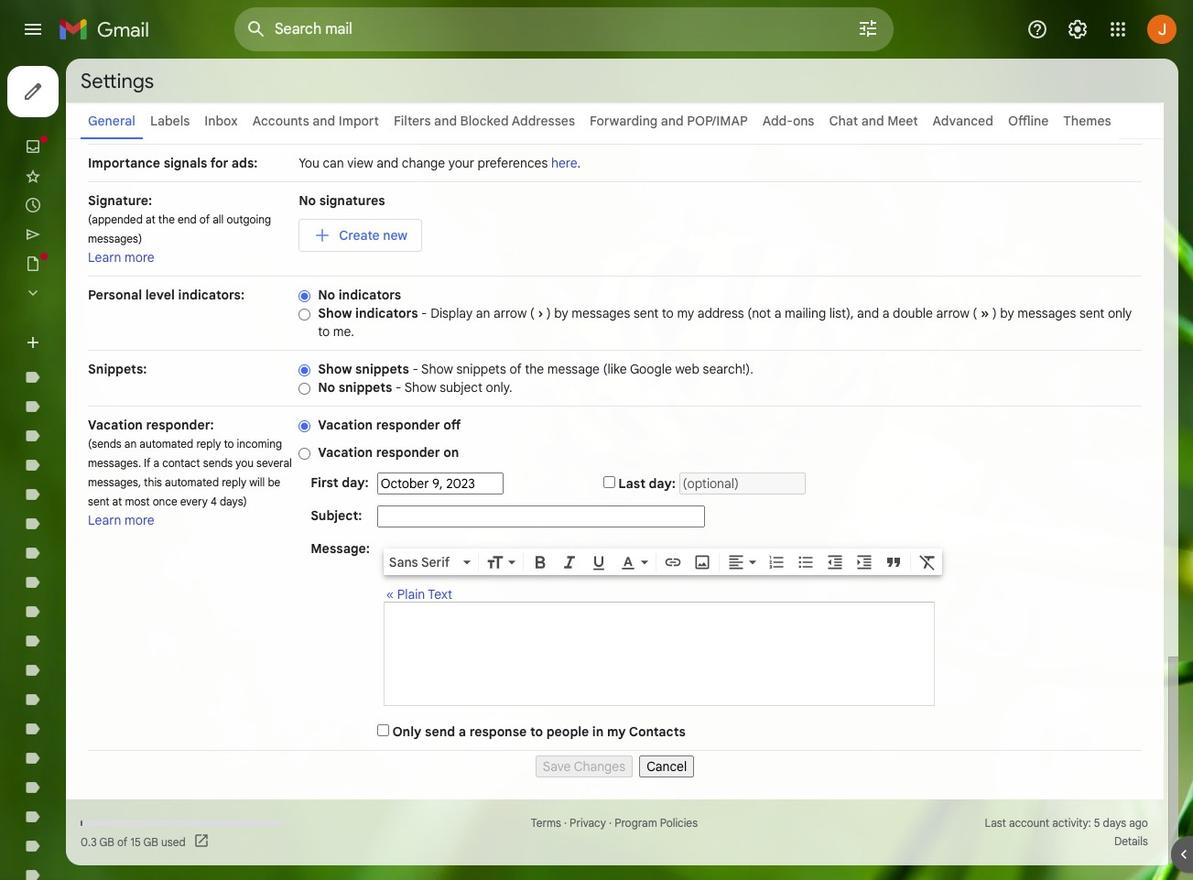 Task type: locate. For each thing, give the bounding box(es) containing it.
me.
[[333, 323, 354, 340]]

1 horizontal spatial at
[[146, 212, 156, 226]]

privacy
[[570, 816, 606, 830]]

and right filters
[[434, 113, 457, 129]]

learn down messages)
[[88, 249, 121, 266]]

2 horizontal spatial -
[[421, 305, 427, 321]]

sent left only
[[1080, 305, 1105, 321]]

automated down responder:
[[139, 437, 194, 451]]

0 horizontal spatial by
[[554, 305, 568, 321]]

Vacation responder on radio
[[299, 447, 311, 461]]

to inside ) by messages sent only to me.
[[318, 323, 330, 340]]

1 vertical spatial no
[[318, 287, 335, 303]]

snippets for show subject only.
[[339, 379, 392, 396]]

responder:
[[146, 417, 214, 433]]

0 vertical spatial more
[[125, 249, 154, 266]]

2 more from the top
[[125, 512, 154, 528]]

no right no indicators radio
[[318, 287, 335, 303]]

1 vertical spatial more
[[125, 512, 154, 528]]

show right show snippets option
[[318, 361, 352, 377]]

Vacation responder text field
[[384, 612, 934, 696]]

Search mail text field
[[275, 20, 806, 38]]

·
[[564, 816, 567, 830], [609, 816, 612, 830]]

day: right last day: "checkbox" at the bottom right of the page
[[649, 475, 676, 492]]

ons
[[793, 113, 815, 129]]

1 horizontal spatial gb
[[143, 835, 158, 849]]

) right »
[[993, 305, 997, 321]]

the left end
[[158, 212, 175, 226]]

learn more link
[[88, 249, 154, 266], [88, 512, 154, 528]]

by right »
[[1000, 305, 1015, 321]]

1 vertical spatial last
[[985, 816, 1006, 830]]

0 vertical spatial responder
[[376, 417, 440, 433]]

1 vertical spatial learn
[[88, 512, 121, 528]]

( left ›
[[530, 305, 535, 321]]

2 horizontal spatial of
[[510, 361, 522, 377]]

Subject text field
[[377, 506, 705, 528]]

2 responder from the top
[[376, 444, 440, 461]]

- left display
[[421, 305, 427, 321]]

Last day: text field
[[679, 473, 806, 495]]

double
[[893, 305, 933, 321]]

1 responder from the top
[[376, 417, 440, 433]]

of left all
[[199, 212, 210, 226]]

0 vertical spatial last
[[618, 475, 646, 492]]

0 vertical spatial indicators
[[339, 287, 401, 303]]

no for no indicators
[[318, 287, 335, 303]]

activity:
[[1053, 816, 1091, 830]]

1 vertical spatial my
[[607, 724, 626, 740]]

incoming
[[237, 437, 282, 451]]

footer containing terms
[[66, 814, 1164, 851]]

1 vertical spatial indicators
[[355, 305, 418, 321]]

1 horizontal spatial by
[[1000, 305, 1015, 321]]

- for display an arrow (
[[421, 305, 427, 321]]

2 vertical spatial -
[[396, 379, 402, 396]]

0 vertical spatial no
[[299, 192, 316, 209]]

indent less ‪(⌘[)‬ image
[[826, 553, 844, 571]]

every
[[180, 495, 208, 508]]

only send a response to people in my contacts
[[392, 724, 686, 740]]

to left me.
[[318, 323, 330, 340]]

- for show subject only.
[[396, 379, 402, 396]]

inbox
[[204, 113, 238, 129]]

indent more ‪(⌘])‬ image
[[855, 553, 874, 571]]

contacts
[[629, 724, 686, 740]]

0 vertical spatial learn
[[88, 249, 121, 266]]

a right (not
[[775, 305, 782, 321]]

No snippets radio
[[299, 382, 311, 395]]

web
[[675, 361, 700, 377]]

.
[[578, 155, 581, 171]]

2 vertical spatial no
[[318, 379, 335, 396]]

0 horizontal spatial )
[[547, 305, 551, 321]]

automated
[[139, 437, 194, 451], [165, 475, 219, 489]]

0 horizontal spatial the
[[158, 212, 175, 226]]

1 vertical spatial at
[[112, 495, 122, 508]]

0 vertical spatial my
[[677, 305, 694, 321]]

2 gb from the left
[[143, 835, 158, 849]]

1 messages from the left
[[572, 305, 630, 321]]

and right chat
[[862, 113, 884, 129]]

messages up the '(like'
[[572, 305, 630, 321]]

only.
[[486, 379, 513, 396]]

accounts
[[252, 113, 309, 129]]

0 horizontal spatial sent
[[88, 495, 109, 508]]

serif
[[421, 554, 450, 570]]

0 vertical spatial reply
[[196, 437, 221, 451]]

to
[[662, 305, 674, 321], [318, 323, 330, 340], [224, 437, 234, 451], [530, 724, 543, 740]]

to left address at the top
[[662, 305, 674, 321]]

0 horizontal spatial arrow
[[494, 305, 527, 321]]

1 vertical spatial an
[[124, 437, 137, 451]]

ads:
[[232, 155, 258, 171]]

1 horizontal spatial )
[[993, 305, 997, 321]]

1 horizontal spatial of
[[199, 212, 210, 226]]

1 ) from the left
[[547, 305, 551, 321]]

more down messages)
[[125, 249, 154, 266]]

1 horizontal spatial -
[[413, 361, 418, 377]]

personal level indicators:
[[88, 287, 245, 303]]

0 horizontal spatial an
[[124, 437, 137, 451]]

vacation responder off
[[318, 417, 461, 433]]

1 vertical spatial reply
[[222, 475, 246, 489]]

0 vertical spatial the
[[158, 212, 175, 226]]

responder up vacation responder on
[[376, 417, 440, 433]]

display
[[431, 305, 473, 321]]

0 horizontal spatial ·
[[564, 816, 567, 830]]

0 horizontal spatial reply
[[196, 437, 221, 451]]

indicators down no indicators on the left top of the page
[[355, 305, 418, 321]]

vacation up first day:
[[318, 444, 373, 461]]

more inside vacation responder: (sends an automated reply to incoming messages. if a contact sends you several messages, this automated reply will be sent at most once every 4 days) learn more
[[125, 512, 154, 528]]

signature: (appended at the end of all outgoing messages) learn more
[[88, 192, 271, 266]]

messages)
[[88, 232, 142, 245]]

a right send
[[459, 724, 466, 740]]

indicators:
[[178, 287, 245, 303]]

settings
[[81, 68, 154, 93]]

sent inside ) by messages sent only to me.
[[1080, 305, 1105, 321]]

messages inside ) by messages sent only to me.
[[1018, 305, 1076, 321]]

sans serif option
[[385, 553, 460, 571]]

2 by from the left
[[1000, 305, 1015, 321]]

messages right »
[[1018, 305, 1076, 321]]

footer
[[66, 814, 1164, 851]]

2 messages from the left
[[1018, 305, 1076, 321]]

1 vertical spatial responder
[[376, 444, 440, 461]]

1 horizontal spatial last
[[985, 816, 1006, 830]]

numbered list ‪(⌘⇧7)‬ image
[[767, 553, 786, 571]]

· right terms link
[[564, 816, 567, 830]]

sans serif
[[389, 554, 450, 570]]

day:
[[342, 474, 369, 491], [649, 475, 676, 492]]

) inside ) by messages sent only to me.
[[993, 305, 997, 321]]

gb right 15
[[143, 835, 158, 849]]

day: right first
[[342, 474, 369, 491]]

1 gb from the left
[[99, 835, 114, 849]]

0 horizontal spatial of
[[117, 835, 128, 849]]

0 horizontal spatial last
[[618, 475, 646, 492]]

sent inside vacation responder: (sends an automated reply to incoming messages. if a contact sends you several messages, this automated reply will be sent at most once every 4 days) learn more
[[88, 495, 109, 508]]

filters
[[394, 113, 431, 129]]

no right no snippets radio
[[318, 379, 335, 396]]

indicators for show
[[355, 305, 418, 321]]

0 vertical spatial at
[[146, 212, 156, 226]]

« plain text
[[386, 586, 452, 603]]

by
[[554, 305, 568, 321], [1000, 305, 1015, 321]]

sends
[[203, 456, 233, 470]]

main menu image
[[22, 18, 44, 40]]

1 horizontal spatial ·
[[609, 816, 612, 830]]

0 vertical spatial of
[[199, 212, 210, 226]]

2 horizontal spatial sent
[[1080, 305, 1105, 321]]

sent down messages,
[[88, 495, 109, 508]]

0 horizontal spatial at
[[112, 495, 122, 508]]

reply up days)
[[222, 475, 246, 489]]

subject
[[440, 379, 483, 396]]

this
[[144, 475, 162, 489]]

at down messages,
[[112, 495, 122, 508]]

by right ›
[[554, 305, 568, 321]]

Vacation responder off radio
[[299, 419, 311, 433]]

snippets up "vacation responder off"
[[339, 379, 392, 396]]

responder
[[376, 417, 440, 433], [376, 444, 440, 461]]

1 ( from the left
[[530, 305, 535, 321]]

1 vertical spatial -
[[413, 361, 418, 377]]

pop/imap
[[687, 113, 748, 129]]

-
[[421, 305, 427, 321], [413, 361, 418, 377], [396, 379, 402, 396]]

settings image
[[1067, 18, 1089, 40]]

show up me.
[[318, 305, 352, 321]]

arrow left ›
[[494, 305, 527, 321]]

the
[[158, 212, 175, 226], [525, 361, 544, 377]]

learn more link down most
[[88, 512, 154, 528]]

1 vertical spatial learn more link
[[88, 512, 154, 528]]

automated up 'every'
[[165, 475, 219, 489]]

show
[[318, 305, 352, 321], [318, 361, 352, 377], [421, 361, 453, 377], [405, 379, 437, 396]]

learn more link for learn
[[88, 249, 154, 266]]

and left pop/imap
[[661, 113, 684, 129]]

1 vertical spatial of
[[510, 361, 522, 377]]

responder down "vacation responder off"
[[376, 444, 440, 461]]

most
[[125, 495, 150, 508]]

end
[[178, 212, 197, 226]]

will
[[249, 475, 265, 489]]

vacation responder: (sends an automated reply to incoming messages. if a contact sends you several messages, this automated reply will be sent at most once every 4 days) learn more
[[88, 417, 292, 528]]

days
[[1103, 816, 1127, 830]]

at right (appended
[[146, 212, 156, 226]]

gmail image
[[59, 11, 158, 48]]

reply up sends
[[196, 437, 221, 451]]

1 · from the left
[[564, 816, 567, 830]]

- for show snippets of the message (like google web search!).
[[413, 361, 418, 377]]

1 horizontal spatial day:
[[649, 475, 676, 492]]

of inside signature: (appended at the end of all outgoing messages) learn more
[[199, 212, 210, 226]]

only
[[392, 724, 422, 740]]

1 horizontal spatial my
[[677, 305, 694, 321]]

gb right 0.3
[[99, 835, 114, 849]]

learn
[[88, 249, 121, 266], [88, 512, 121, 528]]

show up no snippets - show subject only.
[[421, 361, 453, 377]]

navigation
[[0, 59, 220, 880], [88, 751, 1142, 778]]

signature:
[[88, 192, 152, 209]]

the left the message
[[525, 361, 544, 377]]

learn down messages,
[[88, 512, 121, 528]]

vacation right vacation responder off radio
[[318, 417, 373, 433]]

1 learn from the top
[[88, 249, 121, 266]]

more down most
[[125, 512, 154, 528]]

support image
[[1027, 18, 1049, 40]]

you
[[236, 456, 254, 470]]

a
[[775, 305, 782, 321], [883, 305, 890, 321], [153, 456, 159, 470], [459, 724, 466, 740]]

snippets up no snippets - show subject only.
[[355, 361, 409, 377]]

) right ›
[[547, 305, 551, 321]]

0 horizontal spatial day:
[[342, 474, 369, 491]]

general
[[88, 113, 135, 129]]

1 horizontal spatial the
[[525, 361, 544, 377]]

indicators up show indicators -
[[339, 287, 401, 303]]

2 learn from the top
[[88, 512, 121, 528]]

0 vertical spatial -
[[421, 305, 427, 321]]

terms link
[[531, 816, 561, 830]]

0 horizontal spatial gb
[[99, 835, 114, 849]]

and left import in the top of the page
[[313, 113, 335, 129]]

- up "vacation responder off"
[[396, 379, 402, 396]]

1 more from the top
[[125, 249, 154, 266]]

5
[[1094, 816, 1100, 830]]

arrow left »
[[936, 305, 970, 321]]

and for filters
[[434, 113, 457, 129]]

forwarding
[[590, 113, 658, 129]]

forwarding and pop/imap
[[590, 113, 748, 129]]

first day:
[[311, 474, 369, 491]]

insert image image
[[693, 553, 711, 571]]

0 horizontal spatial (
[[530, 305, 535, 321]]

indicators for no
[[339, 287, 401, 303]]

First day: text field
[[377, 473, 504, 495]]

last inside last account activity: 5 days ago details
[[985, 816, 1006, 830]]

1 horizontal spatial an
[[476, 305, 490, 321]]

to left people
[[530, 724, 543, 740]]

2 ) from the left
[[993, 305, 997, 321]]

vacation up "(sends"
[[88, 417, 143, 433]]

0 horizontal spatial messages
[[572, 305, 630, 321]]

my left address at the top
[[677, 305, 694, 321]]

- up no snippets - show subject only.
[[413, 361, 418, 377]]

display an arrow ( › ) by messages sent to my address (not a mailing list), and a double arrow ( »
[[431, 305, 989, 321]]

more
[[125, 249, 154, 266], [125, 512, 154, 528]]

and
[[313, 113, 335, 129], [434, 113, 457, 129], [661, 113, 684, 129], [862, 113, 884, 129], [377, 155, 399, 171], [857, 305, 879, 321]]

here link
[[551, 155, 578, 171]]

(
[[530, 305, 535, 321], [973, 305, 978, 321]]

changes
[[574, 758, 626, 775]]

quote ‪(⌘⇧9)‬ image
[[885, 553, 903, 571]]

of for end
[[199, 212, 210, 226]]

messages
[[572, 305, 630, 321], [1018, 305, 1076, 321]]

no down you
[[299, 192, 316, 209]]

) by messages sent only to me.
[[318, 305, 1132, 340]]

at
[[146, 212, 156, 226], [112, 495, 122, 508]]

1 learn more link from the top
[[88, 249, 154, 266]]

0 vertical spatial learn more link
[[88, 249, 154, 266]]

last right last day: "checkbox" at the bottom right of the page
[[618, 475, 646, 492]]

advanced link
[[933, 113, 994, 129]]

navigation containing save changes
[[88, 751, 1142, 778]]

1 horizontal spatial messages
[[1018, 305, 1076, 321]]

an right display
[[476, 305, 490, 321]]

your
[[449, 155, 474, 171]]

1 horizontal spatial sent
[[634, 305, 659, 321]]

themes link
[[1064, 113, 1112, 129]]

bold ‪(⌘b)‬ image
[[531, 553, 549, 571]]

last left account on the right
[[985, 816, 1006, 830]]

remove formatting ‪(⌘\)‬ image
[[918, 553, 937, 571]]

2 learn more link from the top
[[88, 512, 154, 528]]

sent
[[634, 305, 659, 321], [1080, 305, 1105, 321], [88, 495, 109, 508]]

to up sends
[[224, 437, 234, 451]]

learn more link down messages)
[[88, 249, 154, 266]]

· right privacy
[[609, 816, 612, 830]]

advanced
[[933, 113, 994, 129]]

search!).
[[703, 361, 754, 377]]

2 vertical spatial of
[[117, 835, 128, 849]]

sent up google
[[634, 305, 659, 321]]

( left »
[[973, 305, 978, 321]]

0 horizontal spatial -
[[396, 379, 402, 396]]

advanced search options image
[[850, 10, 887, 47]]

1 horizontal spatial arrow
[[936, 305, 970, 321]]

of up only.
[[510, 361, 522, 377]]

None search field
[[234, 7, 894, 51]]

vacation inside vacation responder: (sends an automated reply to incoming messages. if a contact sends you several messages, this automated reply will be sent at most once every 4 days) learn more
[[88, 417, 143, 433]]

by inside ) by messages sent only to me.
[[1000, 305, 1015, 321]]

2 ( from the left
[[973, 305, 978, 321]]

day: for first day:
[[342, 474, 369, 491]]

an up messages.
[[124, 437, 137, 451]]

my right in on the bottom
[[607, 724, 626, 740]]

of left 15
[[117, 835, 128, 849]]

)
[[547, 305, 551, 321], [993, 305, 997, 321]]

signatures
[[319, 192, 385, 209]]

a right if
[[153, 456, 159, 470]]

1 horizontal spatial (
[[973, 305, 978, 321]]



Task type: describe. For each thing, give the bounding box(es) containing it.
mailing
[[785, 305, 826, 321]]

contact
[[162, 456, 200, 470]]

a left double
[[883, 305, 890, 321]]

address
[[698, 305, 744, 321]]

a inside vacation responder: (sends an automated reply to incoming messages. if a contact sends you several messages, this automated reply will be sent at most once every 4 days) learn more
[[153, 456, 159, 470]]

to inside vacation responder: (sends an automated reply to incoming messages. if a contact sends you several messages, this automated reply will be sent at most once every 4 days) learn more
[[224, 437, 234, 451]]

at inside signature: (appended at the end of all outgoing messages) learn more
[[146, 212, 156, 226]]

details link
[[1115, 834, 1148, 848]]

and for chat
[[862, 113, 884, 129]]

no indicators
[[318, 287, 401, 303]]

last for last account activity: 5 days ago details
[[985, 816, 1006, 830]]

1 vertical spatial automated
[[165, 475, 219, 489]]

last for last day:
[[618, 475, 646, 492]]

be
[[268, 475, 281, 489]]

message
[[548, 361, 600, 377]]

last day:
[[618, 475, 676, 492]]

show left subject
[[405, 379, 437, 396]]

bulleted list ‪(⌘⇧8)‬ image
[[797, 553, 815, 571]]

2 · from the left
[[609, 816, 612, 830]]

last account activity: 5 days ago details
[[985, 816, 1148, 848]]

show indicators -
[[318, 305, 431, 321]]

vacation for vacation responder on
[[318, 444, 373, 461]]

no for no signatures
[[299, 192, 316, 209]]

create new button
[[299, 219, 422, 252]]

(like
[[603, 361, 627, 377]]

snippets for show snippets of the message (like google web search!).
[[355, 361, 409, 377]]

filters and blocked addresses
[[394, 113, 575, 129]]

more inside signature: (appended at the end of all outgoing messages) learn more
[[125, 249, 154, 266]]

1 horizontal spatial reply
[[222, 475, 246, 489]]

blocked
[[460, 113, 509, 129]]

at inside vacation responder: (sends an automated reply to incoming messages. if a contact sends you several messages, this automated reply will be sent at most once every 4 days) learn more
[[112, 495, 122, 508]]

on
[[444, 444, 459, 461]]

chat and meet
[[829, 113, 918, 129]]

used
[[161, 835, 186, 849]]

import
[[339, 113, 379, 129]]

create
[[339, 227, 380, 244]]

cancel
[[647, 758, 687, 775]]

general link
[[88, 113, 135, 129]]

the inside signature: (appended at the end of all outgoing messages) learn more
[[158, 212, 175, 226]]

responder for on
[[376, 444, 440, 461]]

can
[[323, 155, 344, 171]]

of inside footer
[[117, 835, 128, 849]]

you
[[299, 155, 320, 171]]

No indicators radio
[[299, 289, 311, 303]]

program
[[615, 816, 657, 830]]

(not
[[748, 305, 771, 321]]

sans
[[389, 554, 418, 570]]

terms · privacy · program policies
[[531, 816, 698, 830]]

here
[[551, 155, 578, 171]]

all
[[213, 212, 224, 226]]

underline ‪(⌘u)‬ image
[[590, 554, 608, 572]]

0 vertical spatial an
[[476, 305, 490, 321]]

save
[[543, 758, 571, 775]]

add-ons
[[763, 113, 815, 129]]

Show snippets radio
[[299, 363, 311, 377]]

Show indicators radio
[[299, 308, 311, 321]]

add-
[[763, 113, 793, 129]]

people
[[546, 724, 589, 740]]

accounts and import link
[[252, 113, 379, 129]]

level
[[145, 287, 175, 303]]

save changes
[[543, 758, 626, 775]]

1 vertical spatial the
[[525, 361, 544, 377]]

for
[[210, 155, 228, 171]]

and for accounts
[[313, 113, 335, 129]]

and right "view"
[[377, 155, 399, 171]]

1 arrow from the left
[[494, 305, 527, 321]]

subject:
[[311, 507, 362, 524]]

no signatures
[[299, 192, 385, 209]]

formatting options toolbar
[[384, 549, 942, 575]]

no snippets - show subject only.
[[318, 379, 513, 396]]

response
[[470, 724, 527, 740]]

italic ‪(⌘i)‬ image
[[560, 553, 579, 571]]

an inside vacation responder: (sends an automated reply to incoming messages. if a contact sends you several messages, this automated reply will be sent at most once every 4 days) learn more
[[124, 437, 137, 451]]

follow link to manage storage image
[[193, 833, 211, 851]]

Last day: checkbox
[[603, 476, 615, 488]]

signals
[[164, 155, 207, 171]]

vacation for vacation responder: (sends an automated reply to incoming messages. if a contact sends you several messages, this automated reply will be sent at most once every 4 days) learn more
[[88, 417, 143, 433]]

learn inside vacation responder: (sends an automated reply to incoming messages. if a contact sends you several messages, this automated reply will be sent at most once every 4 days) learn more
[[88, 512, 121, 528]]

accounts and import
[[252, 113, 379, 129]]

importance
[[88, 155, 160, 171]]

account
[[1009, 816, 1050, 830]]

view
[[347, 155, 373, 171]]

day: for last day:
[[649, 475, 676, 492]]

of for snippets
[[510, 361, 522, 377]]

Only send a response to people in my Contacts checkbox
[[377, 724, 389, 736]]

»
[[981, 305, 989, 321]]

responder for off
[[376, 417, 440, 433]]

snippets up only.
[[457, 361, 506, 377]]

chat
[[829, 113, 858, 129]]

if
[[144, 456, 151, 470]]

meet
[[888, 113, 918, 129]]

and for forwarding
[[661, 113, 684, 129]]

forwarding and pop/imap link
[[590, 113, 748, 129]]

personal
[[88, 287, 142, 303]]

learn more link for if
[[88, 512, 154, 528]]

learn inside signature: (appended at the end of all outgoing messages) learn more
[[88, 249, 121, 266]]

link ‪(⌘k)‬ image
[[664, 553, 682, 571]]

list),
[[830, 305, 854, 321]]

0 vertical spatial automated
[[139, 437, 194, 451]]

inbox link
[[204, 113, 238, 129]]

message:
[[311, 540, 370, 557]]

only
[[1108, 305, 1132, 321]]

2 arrow from the left
[[936, 305, 970, 321]]

create new
[[339, 227, 408, 244]]

1 by from the left
[[554, 305, 568, 321]]

importance signals for ads:
[[88, 155, 258, 171]]

send
[[425, 724, 455, 740]]

offline link
[[1008, 113, 1049, 129]]

search mail image
[[240, 13, 273, 46]]

add-ons link
[[763, 113, 815, 129]]

0 horizontal spatial my
[[607, 724, 626, 740]]

themes
[[1064, 113, 1112, 129]]

›
[[538, 305, 543, 321]]

vacation responder on
[[318, 444, 459, 461]]

new
[[383, 227, 408, 244]]

and right list),
[[857, 305, 879, 321]]

once
[[153, 495, 177, 508]]

details
[[1115, 834, 1148, 848]]

labels link
[[150, 113, 190, 129]]

policies
[[660, 816, 698, 830]]

google
[[630, 361, 672, 377]]

messages.
[[88, 456, 141, 470]]

vacation for vacation responder off
[[318, 417, 373, 433]]

off
[[444, 417, 461, 433]]

addresses
[[512, 113, 575, 129]]



Task type: vqa. For each thing, say whether or not it's contained in the screenshot.
Only send a response to people in my Contacts
yes



